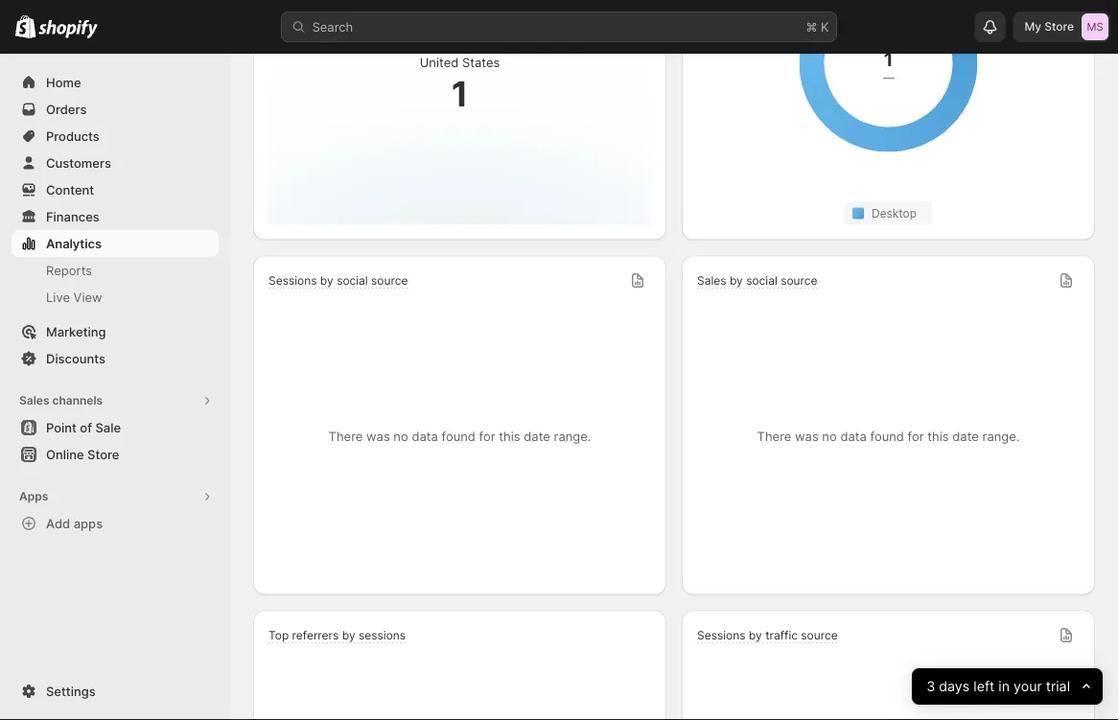 Task type: vqa. For each thing, say whether or not it's contained in the screenshot.
leftmost FOUND
yes



Task type: locate. For each thing, give the bounding box(es) containing it.
1 horizontal spatial was
[[796, 429, 819, 444]]

sessions
[[269, 274, 317, 288], [698, 629, 746, 643]]

1 horizontal spatial store
[[1045, 20, 1075, 34]]

1 found from the left
[[442, 429, 476, 444]]

sessions by social source button
[[269, 273, 408, 290]]

range.
[[554, 429, 592, 444], [983, 429, 1020, 444]]

1 data from the left
[[412, 429, 438, 444]]

sales inside dropdown button
[[698, 274, 727, 288]]

customers
[[46, 155, 111, 170]]

2 data from the left
[[841, 429, 867, 444]]

sales channels
[[19, 394, 103, 408]]

2 no from the left
[[823, 429, 837, 444]]

settings
[[46, 684, 96, 699]]

trial
[[1046, 679, 1071, 695]]

1 horizontal spatial found
[[871, 429, 905, 444]]

1 horizontal spatial no
[[823, 429, 837, 444]]

2 there from the left
[[758, 429, 792, 444]]

1 vertical spatial sessions
[[698, 629, 746, 643]]

states
[[462, 55, 500, 70]]

there was no data found for this date range.
[[329, 429, 592, 444], [758, 429, 1020, 444]]

0 horizontal spatial sessions
[[269, 274, 317, 288]]

0 horizontal spatial date
[[524, 429, 551, 444]]

0 vertical spatial sessions
[[269, 274, 317, 288]]

by inside top referrers by sessions dropdown button
[[342, 629, 356, 643]]

1 horizontal spatial social
[[747, 274, 778, 288]]

date for sales by social source
[[953, 429, 980, 444]]

social inside sales by social source dropdown button
[[747, 274, 778, 288]]

online store link
[[12, 441, 219, 468]]

1 horizontal spatial this
[[928, 429, 950, 444]]

content
[[46, 182, 94, 197]]

store right my
[[1045, 20, 1075, 34]]

sale
[[95, 420, 121, 435]]

2 date from the left
[[953, 429, 980, 444]]

2 there was no data found for this date range. from the left
[[758, 429, 1020, 444]]

found for sales by social source
[[871, 429, 905, 444]]

online
[[46, 447, 84, 462]]

0 horizontal spatial was
[[367, 429, 390, 444]]

sessions for sessions by social source
[[269, 274, 317, 288]]

by inside sales by social source dropdown button
[[730, 274, 744, 288]]

this
[[499, 429, 521, 444], [928, 429, 950, 444]]

search
[[312, 19, 353, 34]]

no for sales by social source
[[823, 429, 837, 444]]

data
[[412, 429, 438, 444], [841, 429, 867, 444]]

top referrers by sessions button
[[269, 629, 406, 645]]

by for sessions by social source
[[320, 274, 334, 288]]

sessions inside button
[[698, 629, 746, 643]]

1 horizontal spatial data
[[841, 429, 867, 444]]

3 days left in your trial button
[[912, 669, 1104, 705]]

1 horizontal spatial there
[[758, 429, 792, 444]]

by
[[320, 274, 334, 288], [730, 274, 744, 288], [342, 629, 356, 643], [749, 629, 763, 643]]

1 for from the left
[[479, 429, 496, 444]]

add apps
[[46, 516, 103, 531]]

source for sessions by traffic source
[[802, 629, 838, 643]]

0 horizontal spatial there
[[329, 429, 363, 444]]

there was no data found for this date range. for sales by social source
[[758, 429, 1020, 444]]

store down the sale
[[87, 447, 119, 462]]

date
[[524, 429, 551, 444], [953, 429, 980, 444]]

1 there from the left
[[329, 429, 363, 444]]

apps button
[[12, 484, 219, 511]]

1 horizontal spatial range.
[[983, 429, 1020, 444]]

finances link
[[12, 203, 219, 230]]

3
[[927, 679, 936, 695]]

add
[[46, 516, 70, 531]]

this for sessions by social source
[[499, 429, 521, 444]]

sessions by traffic source button
[[682, 611, 1096, 721]]

1 vertical spatial sales
[[19, 394, 49, 408]]

1 horizontal spatial sales
[[698, 274, 727, 288]]

0 horizontal spatial for
[[479, 429, 496, 444]]

⌘ k
[[807, 19, 830, 34]]

social
[[337, 274, 368, 288], [747, 274, 778, 288]]

no for sessions by social source
[[394, 429, 409, 444]]

2 social from the left
[[747, 274, 778, 288]]

desktop
[[872, 207, 917, 220]]

1 date from the left
[[524, 429, 551, 444]]

range. for sessions by social source
[[554, 429, 592, 444]]

store inside 'button'
[[87, 447, 119, 462]]

discounts
[[46, 351, 106, 366]]

data for sessions by social source
[[412, 429, 438, 444]]

finances
[[46, 209, 100, 224]]

there
[[329, 429, 363, 444], [758, 429, 792, 444]]

1 no from the left
[[394, 429, 409, 444]]

top referrers by sessions button
[[253, 611, 667, 721]]

sales
[[698, 274, 727, 288], [19, 394, 49, 408]]

no
[[394, 429, 409, 444], [823, 429, 837, 444]]

top
[[269, 629, 289, 643]]

range. for sales by social source
[[983, 429, 1020, 444]]

0 horizontal spatial data
[[412, 429, 438, 444]]

0 horizontal spatial no
[[394, 429, 409, 444]]

1 this from the left
[[499, 429, 521, 444]]

1 vertical spatial store
[[87, 447, 119, 462]]

social inside sessions by social source dropdown button
[[337, 274, 368, 288]]

social for sessions
[[337, 274, 368, 288]]

1 horizontal spatial sessions
[[698, 629, 746, 643]]

1 was from the left
[[367, 429, 390, 444]]

store
[[1045, 20, 1075, 34], [87, 447, 119, 462]]

traffic
[[766, 629, 798, 643]]

your
[[1014, 679, 1043, 695]]

0 vertical spatial sales
[[698, 274, 727, 288]]

0 horizontal spatial store
[[87, 447, 119, 462]]

customers link
[[12, 150, 219, 177]]

0 horizontal spatial sales
[[19, 394, 49, 408]]

united states 1
[[420, 55, 500, 114]]

1
[[452, 72, 469, 114]]

2 this from the left
[[928, 429, 950, 444]]

0 horizontal spatial range.
[[554, 429, 592, 444]]

reports link
[[12, 257, 219, 284]]

1 horizontal spatial date
[[953, 429, 980, 444]]

0 horizontal spatial this
[[499, 429, 521, 444]]

2 range. from the left
[[983, 429, 1020, 444]]

by inside sessions by social source dropdown button
[[320, 274, 334, 288]]

desktop button
[[682, 0, 1096, 240], [845, 202, 933, 225]]

reports
[[46, 263, 92, 278]]

sales inside button
[[19, 394, 49, 408]]

1 social from the left
[[337, 274, 368, 288]]

sales by social source
[[698, 274, 818, 288]]

for
[[479, 429, 496, 444], [908, 429, 925, 444]]

point of sale link
[[12, 415, 219, 441]]

was
[[367, 429, 390, 444], [796, 429, 819, 444]]

2 found from the left
[[871, 429, 905, 444]]

2 was from the left
[[796, 429, 819, 444]]

source
[[371, 274, 408, 288], [781, 274, 818, 288], [802, 629, 838, 643]]

shopify image
[[15, 15, 36, 38], [39, 20, 98, 39]]

1 there was no data found for this date range. from the left
[[329, 429, 592, 444]]

1 horizontal spatial for
[[908, 429, 925, 444]]

k
[[821, 19, 830, 34]]

1 horizontal spatial there was no data found for this date range.
[[758, 429, 1020, 444]]

source inside button
[[802, 629, 838, 643]]

found
[[442, 429, 476, 444], [871, 429, 905, 444]]

0 horizontal spatial shopify image
[[15, 15, 36, 38]]

by inside sessions by traffic source dropdown button
[[749, 629, 763, 643]]

0 horizontal spatial found
[[442, 429, 476, 444]]

1 range. from the left
[[554, 429, 592, 444]]

2 for from the left
[[908, 429, 925, 444]]

0 horizontal spatial social
[[337, 274, 368, 288]]

⌘
[[807, 19, 818, 34]]

0 horizontal spatial there was no data found for this date range.
[[329, 429, 592, 444]]

0 vertical spatial store
[[1045, 20, 1075, 34]]



Task type: describe. For each thing, give the bounding box(es) containing it.
sessions for sessions by traffic source
[[698, 629, 746, 643]]

apps
[[19, 490, 48, 504]]

home link
[[12, 69, 219, 96]]

found for sessions by social source
[[442, 429, 476, 444]]

desktop list
[[845, 202, 933, 225]]

sessions by social source
[[269, 274, 408, 288]]

1 horizontal spatial shopify image
[[39, 20, 98, 39]]

discounts link
[[12, 345, 219, 372]]

referrers
[[292, 629, 339, 643]]

content link
[[12, 177, 219, 203]]

sessions by traffic source button
[[698, 629, 838, 645]]

marketing
[[46, 324, 106, 339]]

sessions by traffic source
[[698, 629, 838, 643]]

point of sale
[[46, 420, 121, 435]]

products
[[46, 129, 100, 143]]

store for my store
[[1045, 20, 1075, 34]]

there for sessions
[[329, 429, 363, 444]]

live view
[[46, 290, 102, 305]]

in
[[999, 679, 1010, 695]]

source for sessions by social source
[[371, 274, 408, 288]]

sales for sales by social source
[[698, 274, 727, 288]]

channels
[[52, 394, 103, 408]]

was for sales by social source
[[796, 429, 819, 444]]

there was no data found for this date range. for sessions by social source
[[329, 429, 592, 444]]

no change image
[[884, 71, 894, 86]]

online store button
[[0, 441, 230, 468]]

sales for sales channels
[[19, 394, 49, 408]]

social for sales
[[747, 274, 778, 288]]

store for online store
[[87, 447, 119, 462]]

apps
[[74, 516, 103, 531]]

of
[[80, 420, 92, 435]]

orders
[[46, 102, 87, 117]]

live view link
[[12, 284, 219, 311]]

sessions
[[359, 629, 406, 643]]

was for sessions by social source
[[367, 429, 390, 444]]

united
[[420, 55, 459, 70]]

point of sale button
[[0, 415, 230, 441]]

sales channels button
[[12, 388, 219, 415]]

source for sales by social source
[[781, 274, 818, 288]]

by for sessions by traffic source
[[749, 629, 763, 643]]

this for sales by social source
[[928, 429, 950, 444]]

my
[[1025, 20, 1042, 34]]

home
[[46, 75, 81, 90]]

online store
[[46, 447, 119, 462]]

marketing link
[[12, 319, 219, 345]]

for for sessions by social source
[[479, 429, 496, 444]]

point
[[46, 420, 77, 435]]

settings link
[[12, 678, 219, 705]]

my store image
[[1082, 13, 1109, 40]]

my store
[[1025, 20, 1075, 34]]

analytics
[[46, 236, 102, 251]]

by for sales by social source
[[730, 274, 744, 288]]

add apps button
[[12, 511, 219, 537]]

3 days left in your trial
[[927, 679, 1071, 695]]

there for sales
[[758, 429, 792, 444]]

sales by social source button
[[698, 273, 818, 290]]

products link
[[12, 123, 219, 150]]

date for sessions by social source
[[524, 429, 551, 444]]

data for sales by social source
[[841, 429, 867, 444]]

orders link
[[12, 96, 219, 123]]

days
[[939, 679, 970, 695]]

top referrers by sessions
[[269, 629, 406, 643]]

left
[[974, 679, 995, 695]]

view
[[74, 290, 102, 305]]

analytics link
[[12, 230, 219, 257]]

live
[[46, 290, 70, 305]]

for for sales by social source
[[908, 429, 925, 444]]



